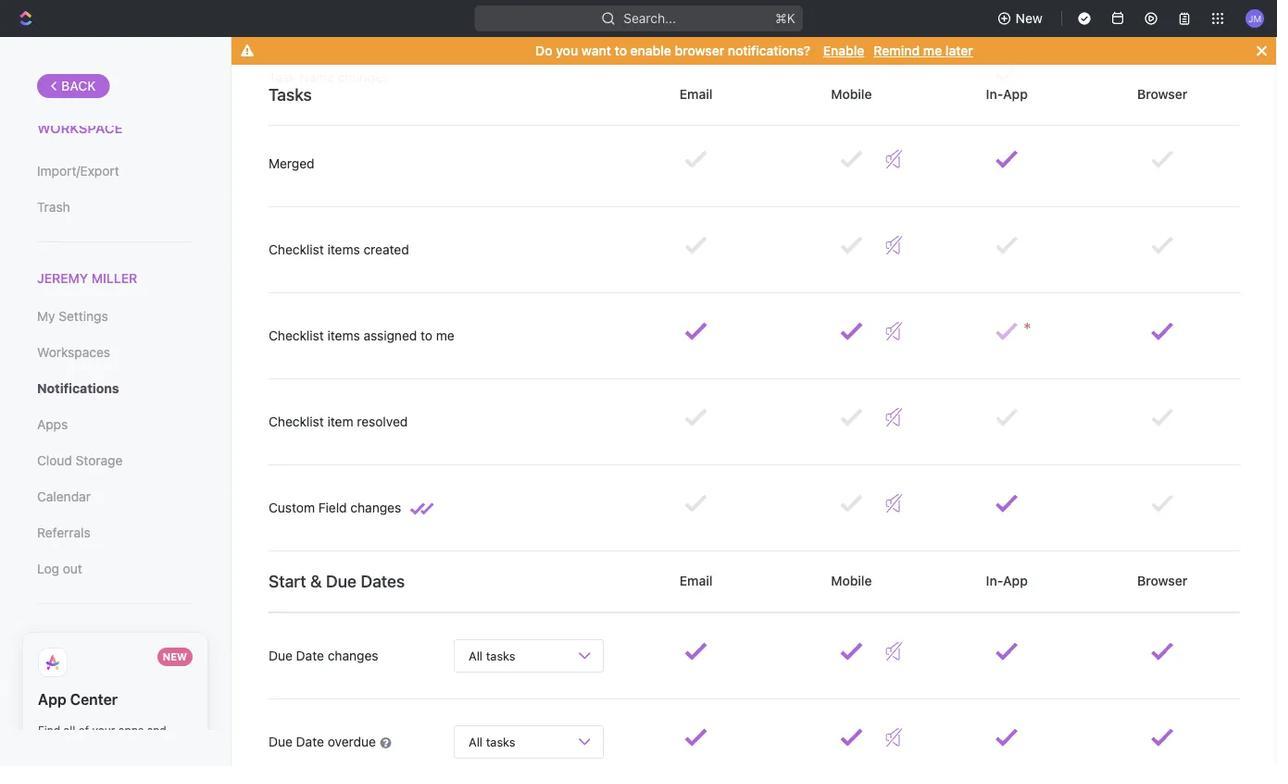 Task type: describe. For each thing, give the bounding box(es) containing it.
app center
[[38, 692, 118, 709]]

log
[[37, 562, 59, 577]]

date for overdue
[[296, 735, 324, 750]]

new
[[136, 741, 158, 754]]

new inside new button
[[1016, 11, 1043, 26]]

mobile for tasks
[[828, 86, 875, 102]]

custom
[[269, 501, 315, 516]]

items for assigned
[[327, 328, 360, 344]]

apps
[[118, 724, 144, 737]]

start & due dates
[[269, 572, 405, 592]]

do you want to enable browser notifications? enable remind me later
[[536, 43, 973, 58]]

my settings
[[37, 309, 108, 324]]

new button
[[990, 4, 1054, 33]]

notifications link
[[37, 373, 194, 405]]

trash
[[37, 200, 70, 215]]

5 off image from the top
[[886, 495, 902, 513]]

due date changes
[[269, 649, 378, 664]]

all
[[64, 724, 75, 737]]

tasks for due date overdue
[[486, 736, 516, 750]]

cloud
[[37, 454, 72, 469]]

changes for task name changes
[[338, 70, 389, 85]]

calendar link
[[37, 482, 194, 513]]

notifications
[[37, 381, 119, 397]]

1 off image from the top
[[886, 64, 902, 82]]

checklist for checklist items assigned to me
[[269, 328, 324, 344]]

cloud storage link
[[37, 446, 194, 477]]

resolved
[[357, 414, 408, 430]]

tara shultz's workspace
[[37, 102, 143, 136]]

email for start & due dates
[[676, 574, 716, 589]]

mobile for start & due dates
[[828, 574, 875, 589]]

task name changes
[[269, 70, 389, 85]]

email for tasks
[[676, 86, 716, 102]]

log out
[[37, 562, 82, 577]]

workspaces
[[37, 345, 110, 360]]

to for me
[[421, 328, 433, 344]]

1 horizontal spatial me
[[923, 43, 942, 58]]

in-app for start & due dates
[[983, 574, 1031, 589]]

name
[[299, 70, 334, 85]]

calendar
[[37, 490, 91, 505]]

workspace
[[37, 120, 123, 136]]

all tasks for due date changes
[[469, 650, 516, 664]]

start
[[269, 572, 306, 592]]

in- for start & due dates
[[986, 574, 1003, 589]]

browser for start & due dates
[[1134, 574, 1191, 589]]

date for changes
[[296, 649, 324, 664]]

miller
[[91, 271, 137, 286]]

custom field changes
[[269, 501, 401, 516]]

tasks for due date changes
[[486, 650, 516, 664]]

our
[[116, 741, 133, 754]]

jeremy
[[37, 271, 88, 286]]

off image for checklist item resolved
[[886, 408, 902, 427]]

my settings link
[[37, 301, 194, 333]]

search...
[[623, 11, 676, 26]]

dates
[[361, 572, 405, 592]]

center!
[[38, 758, 77, 767]]

&
[[310, 572, 322, 592]]

cloud storage
[[37, 454, 123, 469]]

tasks
[[269, 85, 312, 105]]

log out link
[[37, 554, 194, 586]]

0 horizontal spatial me
[[436, 328, 454, 344]]

want
[[582, 43, 611, 58]]

off image for checklist items created
[[886, 236, 902, 255]]

all for due date changes
[[469, 650, 483, 664]]

jm button
[[1240, 4, 1270, 33]]

assigned
[[363, 328, 417, 344]]

off image for merged
[[886, 150, 902, 169]]

integrations
[[38, 741, 100, 754]]

referrals
[[37, 526, 91, 541]]

merged
[[269, 156, 315, 171]]

2 off image from the top
[[886, 729, 902, 747]]



Task type: vqa. For each thing, say whether or not it's contained in the screenshot.
TREE inside Sidebar navigation
no



Task type: locate. For each thing, give the bounding box(es) containing it.
off image for checklist items assigned to me
[[886, 322, 902, 341]]

2 mobile from the top
[[828, 574, 875, 589]]

checklist item resolved
[[269, 414, 408, 430]]

back link
[[37, 74, 110, 98]]

1 vertical spatial date
[[296, 735, 324, 750]]

new
[[1016, 11, 1043, 26], [163, 652, 187, 664]]

due right &
[[326, 572, 357, 592]]

2 tasks from the top
[[486, 736, 516, 750]]

1 vertical spatial email
[[676, 574, 716, 589]]

later
[[945, 43, 973, 58]]

due date overdue
[[269, 735, 379, 750]]

import/export link
[[37, 156, 194, 187]]

0 vertical spatial in-app
[[983, 86, 1031, 102]]

checklist items assigned to me
[[269, 328, 454, 344]]

3 checklist from the top
[[269, 414, 324, 430]]

1 email from the top
[[676, 86, 716, 102]]

checklist items created
[[269, 242, 409, 257]]

changes down start & due dates on the left bottom of page
[[328, 649, 378, 664]]

2 off image from the top
[[886, 236, 902, 255]]

2 in-app from the top
[[983, 574, 1031, 589]]

1 in- from the top
[[986, 86, 1003, 102]]

1 vertical spatial all tasks
[[469, 736, 516, 750]]

2 checklist from the top
[[269, 328, 324, 344]]

date
[[296, 649, 324, 664], [296, 735, 324, 750]]

2 vertical spatial changes
[[328, 649, 378, 664]]

1 vertical spatial browser
[[1134, 574, 1191, 589]]

you
[[556, 43, 578, 58]]

1 vertical spatial tasks
[[486, 736, 516, 750]]

and
[[147, 724, 166, 737]]

1 vertical spatial to
[[421, 328, 433, 344]]

workspaces link
[[37, 337, 194, 369]]

me right assigned
[[436, 328, 454, 344]]

tasks
[[486, 650, 516, 664], [486, 736, 516, 750]]

date left overdue
[[296, 735, 324, 750]]

1 browser from the top
[[1134, 86, 1191, 102]]

browser for tasks
[[1134, 86, 1191, 102]]

1 all tasks from the top
[[469, 650, 516, 664]]

out
[[63, 562, 82, 577]]

0 horizontal spatial to
[[421, 328, 433, 344]]

to for enable
[[615, 43, 627, 58]]

0 vertical spatial email
[[676, 86, 716, 102]]

to
[[615, 43, 627, 58], [421, 328, 433, 344]]

1 items from the top
[[327, 242, 360, 257]]

email
[[676, 86, 716, 102], [676, 574, 716, 589]]

2 all tasks from the top
[[469, 736, 516, 750]]

off image
[[886, 64, 902, 82], [886, 729, 902, 747]]

0 vertical spatial all tasks
[[469, 650, 516, 664]]

overdue
[[328, 735, 376, 750]]

task
[[269, 70, 296, 85]]

tara
[[37, 102, 73, 118]]

1 vertical spatial new
[[163, 652, 187, 664]]

in-app for tasks
[[983, 86, 1031, 102]]

1 vertical spatial off image
[[886, 729, 902, 747]]

1 vertical spatial in-
[[986, 574, 1003, 589]]

changes for due date changes
[[328, 649, 378, 664]]

1 tasks from the top
[[486, 650, 516, 664]]

0 vertical spatial browser
[[1134, 86, 1191, 102]]

changes right field
[[350, 501, 401, 516]]

2 vertical spatial due
[[269, 735, 293, 750]]

enable
[[823, 43, 865, 58]]

2 browser from the top
[[1134, 574, 1191, 589]]

1 date from the top
[[296, 649, 324, 664]]

in- for tasks
[[986, 86, 1003, 102]]

1 vertical spatial all
[[469, 736, 483, 750]]

items left assigned
[[327, 328, 360, 344]]

1 horizontal spatial new
[[1016, 11, 1043, 26]]

due for due date changes
[[269, 649, 293, 664]]

settings
[[59, 309, 108, 324]]

items left created
[[327, 242, 360, 257]]

changes for custom field changes
[[350, 501, 401, 516]]

browser
[[1134, 86, 1191, 102], [1134, 574, 1191, 589]]

0 vertical spatial all
[[469, 650, 483, 664]]

1 vertical spatial me
[[436, 328, 454, 344]]

4 off image from the top
[[886, 408, 902, 427]]

0 vertical spatial items
[[327, 242, 360, 257]]

⌘k
[[775, 11, 795, 26]]

2 all from the top
[[469, 736, 483, 750]]

my
[[37, 309, 55, 324]]

item
[[327, 414, 353, 430]]

notifications?
[[728, 43, 811, 58]]

2 in- from the top
[[986, 574, 1003, 589]]

me
[[923, 43, 942, 58], [436, 328, 454, 344]]

1 vertical spatial mobile
[[828, 574, 875, 589]]

due left overdue
[[269, 735, 293, 750]]

in-app
[[983, 86, 1031, 102], [983, 574, 1031, 589]]

1 in-app from the top
[[983, 86, 1031, 102]]

all
[[469, 650, 483, 664], [469, 736, 483, 750]]

due for due date overdue
[[269, 735, 293, 750]]

1 off image from the top
[[886, 150, 902, 169]]

6 off image from the top
[[886, 643, 902, 661]]

1 vertical spatial items
[[327, 328, 360, 344]]

all tasks
[[469, 650, 516, 664], [469, 736, 516, 750]]

find all of your apps and integrations in our new app center!
[[38, 724, 182, 767]]

0 vertical spatial changes
[[338, 70, 389, 85]]

1 vertical spatial changes
[[350, 501, 401, 516]]

due down start
[[269, 649, 293, 664]]

0 vertical spatial due
[[326, 572, 357, 592]]

do
[[536, 43, 553, 58]]

import/export
[[37, 163, 119, 179]]

3 off image from the top
[[886, 322, 902, 341]]

2 items from the top
[[327, 328, 360, 344]]

trash link
[[37, 192, 194, 223]]

items
[[327, 242, 360, 257], [327, 328, 360, 344]]

0 vertical spatial checklist
[[269, 242, 324, 257]]

to right assigned
[[421, 328, 433, 344]]

enable
[[630, 43, 671, 58]]

jm
[[1248, 13, 1262, 23]]

in
[[103, 741, 113, 754]]

shultz's
[[76, 102, 143, 118]]

off image
[[886, 150, 902, 169], [886, 236, 902, 255], [886, 322, 902, 341], [886, 408, 902, 427], [886, 495, 902, 513], [886, 643, 902, 661]]

changes
[[338, 70, 389, 85], [350, 501, 401, 516], [328, 649, 378, 664]]

0 vertical spatial me
[[923, 43, 942, 58]]

all for due date overdue
[[469, 736, 483, 750]]

0 horizontal spatial new
[[163, 652, 187, 664]]

me left the later
[[923, 43, 942, 58]]

mobile
[[828, 86, 875, 102], [828, 574, 875, 589]]

back
[[61, 78, 96, 94]]

0 vertical spatial in-
[[986, 86, 1003, 102]]

find
[[38, 724, 60, 737]]

1 checklist from the top
[[269, 242, 324, 257]]

0 vertical spatial date
[[296, 649, 324, 664]]

created
[[363, 242, 409, 257]]

browser
[[675, 43, 724, 58]]

0 vertical spatial off image
[[886, 64, 902, 82]]

1 vertical spatial in-app
[[983, 574, 1031, 589]]

all tasks for due date overdue
[[469, 736, 516, 750]]

storage
[[76, 454, 123, 469]]

2 date from the top
[[296, 735, 324, 750]]

apps
[[37, 417, 68, 433]]

checklist
[[269, 242, 324, 257], [269, 328, 324, 344], [269, 414, 324, 430]]

2 email from the top
[[676, 574, 716, 589]]

your
[[92, 724, 115, 737]]

1 horizontal spatial to
[[615, 43, 627, 58]]

1 vertical spatial checklist
[[269, 328, 324, 344]]

date down &
[[296, 649, 324, 664]]

1 all from the top
[[469, 650, 483, 664]]

center
[[70, 692, 118, 709]]

items for created
[[327, 242, 360, 257]]

0 vertical spatial tasks
[[486, 650, 516, 664]]

2 vertical spatial checklist
[[269, 414, 324, 430]]

changes right name on the top left of page
[[338, 70, 389, 85]]

due
[[326, 572, 357, 592], [269, 649, 293, 664], [269, 735, 293, 750]]

app inside find all of your apps and integrations in our new app center!
[[161, 741, 182, 754]]

jeremy miller
[[37, 271, 137, 286]]

app
[[1003, 86, 1028, 102], [1003, 574, 1028, 589], [38, 692, 66, 709], [161, 741, 182, 754]]

0 vertical spatial mobile
[[828, 86, 875, 102]]

referrals link
[[37, 518, 194, 549]]

checklist for checklist items created
[[269, 242, 324, 257]]

checklist for checklist item resolved
[[269, 414, 324, 430]]

1 mobile from the top
[[828, 86, 875, 102]]

0 vertical spatial to
[[615, 43, 627, 58]]

of
[[78, 724, 89, 737]]

field
[[318, 501, 347, 516]]

0 vertical spatial new
[[1016, 11, 1043, 26]]

to right want
[[615, 43, 627, 58]]

1 vertical spatial due
[[269, 649, 293, 664]]

remind
[[874, 43, 920, 58]]

apps link
[[37, 410, 194, 441]]

in-
[[986, 86, 1003, 102], [986, 574, 1003, 589]]



